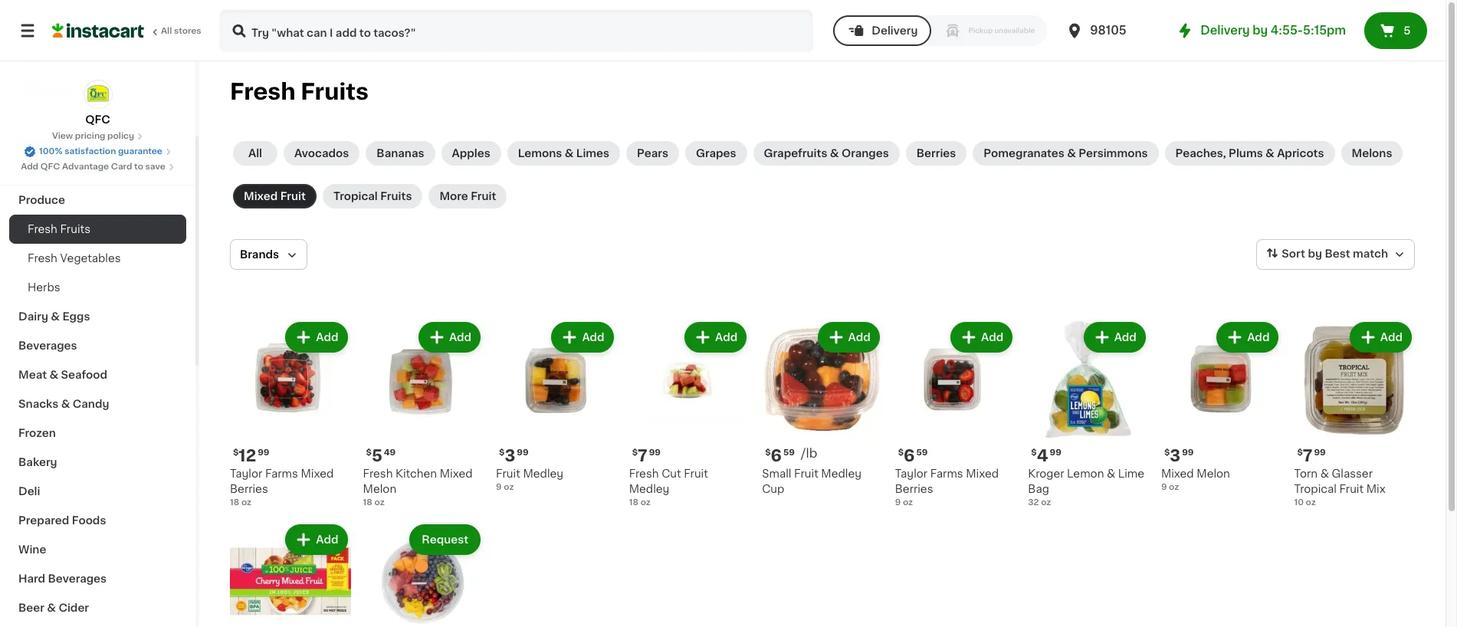 Task type: locate. For each thing, give the bounding box(es) containing it.
oz
[[504, 483, 514, 491], [1169, 483, 1179, 491], [242, 498, 252, 506], [1041, 498, 1051, 506], [375, 498, 385, 507], [641, 498, 651, 507], [903, 498, 913, 507], [1306, 498, 1316, 507]]

fresh up herbs
[[28, 253, 57, 264]]

18 inside taylor farms mixed berries 18 oz
[[230, 498, 239, 506]]

mixed for 6
[[966, 468, 999, 479]]

berries inside taylor farms mixed berries 9 oz
[[895, 484, 934, 494]]

taylor for 6
[[895, 468, 928, 479]]

more
[[440, 191, 468, 202]]

2 horizontal spatial fruits
[[380, 191, 412, 202]]

farms inside taylor farms mixed berries 18 oz
[[265, 468, 298, 479]]

1 vertical spatial all
[[248, 148, 262, 159]]

99 inside $ 12 99
[[258, 448, 270, 457]]

fruits
[[301, 81, 369, 103], [380, 191, 412, 202], [60, 224, 90, 235]]

herbs link
[[9, 273, 186, 302]]

7 up torn
[[1303, 447, 1313, 464]]

oranges
[[842, 148, 889, 159]]

6 up taylor farms mixed berries 9 oz
[[904, 447, 915, 464]]

oz inside kroger lemon & lime bag 32 oz
[[1041, 498, 1051, 506]]

tropical down torn
[[1295, 484, 1337, 494]]

7
[[638, 447, 648, 464], [1303, 447, 1313, 464]]

99 inside $ 4 99
[[1050, 448, 1062, 457]]

1 horizontal spatial all
[[248, 148, 262, 159]]

medley
[[523, 468, 564, 479], [821, 468, 862, 479], [629, 484, 670, 494]]

melon inside 'fresh kitchen mixed melon 18 oz'
[[363, 484, 397, 494]]

fresh
[[230, 81, 296, 103], [28, 224, 57, 235], [28, 253, 57, 264], [363, 468, 393, 479], [629, 468, 659, 479]]

2 99 from the left
[[517, 448, 529, 457]]

delivery inside delivery by 4:55-5:15pm link
[[1201, 25, 1250, 36]]

1 99 from the left
[[258, 448, 270, 457]]

$ 6 59 inside $6.59 per pound element
[[765, 447, 795, 464]]

2 farms from the left
[[931, 468, 964, 479]]

9 for fruit
[[496, 483, 502, 491]]

1 $ 3 99 from the left
[[499, 447, 529, 464]]

0 horizontal spatial farms
[[265, 468, 298, 479]]

mixed inside 'fresh kitchen mixed melon 18 oz'
[[440, 468, 473, 479]]

best match
[[1325, 249, 1389, 259]]

9 inside fruit medley 9 oz
[[496, 483, 502, 491]]

$ 6 59 up small
[[765, 447, 795, 464]]

2 $ from the left
[[499, 448, 505, 457]]

advantage
[[62, 163, 109, 171]]

1 horizontal spatial 6
[[904, 447, 915, 464]]

2 horizontal spatial medley
[[821, 468, 862, 479]]

6 99 from the left
[[1315, 448, 1326, 457]]

oz inside taylor farms mixed berries 18 oz
[[242, 498, 252, 506]]

wine
[[18, 544, 46, 555]]

99 up fruit medley 9 oz
[[517, 448, 529, 457]]

None search field
[[219, 9, 814, 52]]

0 horizontal spatial 3
[[505, 447, 516, 464]]

2 horizontal spatial 9
[[1162, 483, 1167, 491]]

fresh down $ 5 49
[[363, 468, 393, 479]]

produce link
[[9, 186, 186, 215]]

delivery inside delivery button
[[872, 25, 918, 36]]

$ 6 59 up taylor farms mixed berries 9 oz
[[898, 447, 928, 464]]

& for torn & glasser tropical fruit mix 10 oz
[[1321, 468, 1330, 479]]

0 vertical spatial beverages
[[18, 340, 77, 351]]

fruits down bananas link
[[380, 191, 412, 202]]

5 button
[[1365, 12, 1428, 49]]

18 for 12
[[230, 498, 239, 506]]

$ for taylor farms mixed berries 18 oz
[[233, 448, 239, 457]]

0 horizontal spatial 5
[[372, 447, 383, 464]]

apricots
[[1278, 148, 1325, 159]]

beer & cider
[[18, 603, 89, 613]]

1 horizontal spatial 5
[[1404, 25, 1411, 36]]

6
[[771, 447, 782, 464], [904, 447, 915, 464]]

2 $ 6 59 from the left
[[898, 447, 928, 464]]

hard beverages link
[[9, 564, 186, 593]]

cut
[[662, 468, 681, 479]]

beverages link
[[9, 331, 186, 360]]

add for fruit medley 9 oz
[[582, 332, 605, 343]]

0 horizontal spatial 9
[[496, 483, 502, 491]]

5 $ from the left
[[366, 448, 372, 457]]

8 $ from the left
[[1165, 448, 1170, 457]]

dairy & eggs
[[18, 311, 90, 322]]

1 vertical spatial by
[[1308, 249, 1323, 259]]

$ up fresh cut fruit medley 18 oz
[[632, 448, 638, 457]]

wine link
[[9, 535, 186, 564]]

& inside "link"
[[61, 399, 70, 409]]

delivery for delivery by 4:55-5:15pm
[[1201, 25, 1250, 36]]

0 vertical spatial qfc
[[85, 114, 110, 125]]

2 horizontal spatial 18
[[629, 498, 639, 507]]

& left 'candy'
[[61, 399, 70, 409]]

$ up torn
[[1298, 448, 1303, 457]]

add button for fresh cut fruit medley 18 oz
[[686, 324, 745, 351]]

qfc link
[[83, 80, 112, 127]]

1 horizontal spatial melon
[[1197, 468, 1231, 479]]

99
[[258, 448, 270, 457], [517, 448, 529, 457], [1050, 448, 1062, 457], [649, 448, 661, 457], [1182, 448, 1194, 457], [1315, 448, 1326, 457]]

1 horizontal spatial 18
[[363, 498, 373, 507]]

& right torn
[[1321, 468, 1330, 479]]

1 horizontal spatial farms
[[931, 468, 964, 479]]

1 horizontal spatial 3
[[1170, 447, 1181, 464]]

$ up taylor farms mixed berries 18 oz
[[233, 448, 239, 457]]

1 $ 7 99 from the left
[[632, 447, 661, 464]]

taylor
[[230, 468, 262, 479], [895, 468, 928, 479]]

lemons & limes
[[518, 148, 610, 159]]

add for taylor farms mixed berries 9 oz
[[982, 332, 1004, 343]]

farms for 6
[[931, 468, 964, 479]]

& for meat & seafood
[[49, 370, 58, 380]]

product group containing request
[[363, 521, 484, 627]]

7 for fresh
[[638, 447, 648, 464]]

& inside "torn & glasser tropical fruit mix 10 oz"
[[1321, 468, 1330, 479]]

7 $ from the left
[[898, 448, 904, 457]]

taylor for 12
[[230, 468, 262, 479]]

3 18 from the left
[[629, 498, 639, 507]]

1 horizontal spatial 59
[[917, 448, 928, 457]]

hard
[[18, 574, 45, 584]]

0 horizontal spatial by
[[1253, 25, 1268, 36]]

all up mixed fruit link
[[248, 148, 262, 159]]

farms inside taylor farms mixed berries 9 oz
[[931, 468, 964, 479]]

2 $ 3 99 from the left
[[1165, 447, 1194, 464]]

mixed
[[244, 191, 278, 202], [301, 468, 334, 479], [440, 468, 473, 479], [966, 468, 999, 479], [1162, 468, 1194, 479]]

1 vertical spatial fresh fruits
[[28, 224, 90, 235]]

0 horizontal spatial $ 6 59
[[765, 447, 795, 464]]

1 3 from the left
[[505, 447, 516, 464]]

& right plums
[[1266, 148, 1275, 159]]

1 horizontal spatial $ 7 99
[[1298, 447, 1326, 464]]

& left limes
[[565, 148, 574, 159]]

& for snacks & candy
[[61, 399, 70, 409]]

delivery by 4:55-5:15pm
[[1201, 25, 1346, 36]]

6 $ from the left
[[632, 448, 638, 457]]

view pricing policy link
[[52, 130, 143, 143]]

1 6 from the left
[[771, 447, 782, 464]]

18 inside fresh cut fruit medley 18 oz
[[629, 498, 639, 507]]

1 horizontal spatial fresh fruits
[[230, 81, 369, 103]]

avocados
[[294, 148, 349, 159]]

99 for fruit
[[517, 448, 529, 457]]

grapes link
[[686, 141, 747, 166]]

0 vertical spatial fresh fruits
[[230, 81, 369, 103]]

1 vertical spatial qfc
[[40, 163, 60, 171]]

/lb
[[801, 447, 818, 459]]

beer & cider link
[[9, 593, 186, 623]]

herbs
[[28, 282, 60, 293]]

qfc down 100% on the top left of page
[[40, 163, 60, 171]]

fruits inside "link"
[[380, 191, 412, 202]]

1 horizontal spatial medley
[[629, 484, 670, 494]]

by right sort
[[1308, 249, 1323, 259]]

avocados link
[[284, 141, 360, 166]]

& for dairy & eggs
[[51, 311, 60, 322]]

fruit medley 9 oz
[[496, 468, 564, 491]]

1 taylor from the left
[[230, 468, 262, 479]]

0 horizontal spatial $ 3 99
[[499, 447, 529, 464]]

2 7 from the left
[[1303, 447, 1313, 464]]

fruit inside fresh cut fruit medley 18 oz
[[684, 468, 708, 479]]

99 up mixed melon 9 oz
[[1182, 448, 1194, 457]]

0 horizontal spatial $ 7 99
[[632, 447, 661, 464]]

hard beverages
[[18, 574, 107, 584]]

buy it again link
[[9, 41, 186, 72]]

$ for taylor farms mixed berries 9 oz
[[898, 448, 904, 457]]

berries for 6
[[895, 484, 934, 494]]

peaches, plums & apricots link
[[1165, 141, 1335, 166]]

1 7 from the left
[[638, 447, 648, 464]]

0 horizontal spatial delivery
[[872, 25, 918, 36]]

kroger
[[1029, 468, 1065, 479]]

fruit
[[280, 191, 306, 202], [471, 191, 496, 202], [496, 468, 521, 479], [794, 468, 819, 479], [684, 468, 708, 479], [1340, 484, 1364, 494]]

& left the 'oranges'
[[830, 148, 839, 159]]

5
[[1404, 25, 1411, 36], [372, 447, 383, 464]]

$ inside $ 4 99
[[1032, 448, 1037, 457]]

pomegranates & persimmons link
[[973, 141, 1159, 166]]

$ for fresh kitchen mixed melon 18 oz
[[366, 448, 372, 457]]

0 horizontal spatial fresh fruits
[[28, 224, 90, 235]]

fruits up fresh vegetables
[[60, 224, 90, 235]]

service type group
[[834, 15, 1048, 46]]

berries
[[917, 148, 956, 159], [230, 483, 268, 494], [895, 484, 934, 494]]

0 horizontal spatial tropical
[[334, 191, 378, 202]]

$ up small
[[765, 448, 771, 457]]

eggs
[[62, 311, 90, 322]]

dairy & eggs link
[[9, 302, 186, 331]]

satisfaction
[[65, 147, 116, 156]]

fresh left cut
[[629, 468, 659, 479]]

7 up fresh cut fruit medley 18 oz
[[638, 447, 648, 464]]

taylor inside taylor farms mixed berries 18 oz
[[230, 468, 262, 479]]

1 $ 6 59 from the left
[[765, 447, 795, 464]]

melon inside mixed melon 9 oz
[[1197, 468, 1231, 479]]

0 horizontal spatial qfc
[[40, 163, 60, 171]]

Search field
[[221, 11, 812, 51]]

18 inside 'fresh kitchen mixed melon 18 oz'
[[363, 498, 373, 507]]

add button for taylor farms mixed berries 18 oz
[[287, 324, 346, 351]]

1 horizontal spatial 7
[[1303, 447, 1313, 464]]

$ 7 99 up torn
[[1298, 447, 1326, 464]]

sort
[[1282, 249, 1306, 259]]

berries inside taylor farms mixed berries 18 oz
[[230, 483, 268, 494]]

2 18 from the left
[[363, 498, 373, 507]]

4 $ from the left
[[1032, 448, 1037, 457]]

& right the meat
[[49, 370, 58, 380]]

tropical inside "link"
[[334, 191, 378, 202]]

product group containing 4
[[1029, 319, 1149, 509]]

3 up mixed melon 9 oz
[[1170, 447, 1181, 464]]

beverages up cider
[[48, 574, 107, 584]]

5 inside button
[[1404, 25, 1411, 36]]

qfc up view pricing policy link
[[85, 114, 110, 125]]

$ up mixed melon 9 oz
[[1165, 448, 1170, 457]]

& left lime
[[1107, 468, 1116, 479]]

$ inside $ 12 99
[[233, 448, 239, 457]]

& for lemons & limes
[[565, 148, 574, 159]]

1 horizontal spatial delivery
[[1201, 25, 1250, 36]]

$ up fruit medley 9 oz
[[499, 448, 505, 457]]

$ left 49
[[366, 448, 372, 457]]

qfc
[[85, 114, 110, 125], [40, 163, 60, 171]]

1 horizontal spatial $ 6 59
[[898, 447, 928, 464]]

fresh fruits up avocados
[[230, 81, 369, 103]]

$ 5 49
[[366, 447, 396, 464]]

all for all
[[248, 148, 262, 159]]

1 vertical spatial tropical
[[1295, 484, 1337, 494]]

99 right 4
[[1050, 448, 1062, 457]]

Best match Sort by field
[[1257, 239, 1415, 270]]

foods
[[72, 515, 106, 526]]

delivery for delivery
[[872, 25, 918, 36]]

1 horizontal spatial tropical
[[1295, 484, 1337, 494]]

1 $ from the left
[[233, 448, 239, 457]]

cider
[[59, 603, 89, 613]]

melon
[[1197, 468, 1231, 479], [363, 484, 397, 494]]

& right beer
[[47, 603, 56, 613]]

1 18 from the left
[[230, 498, 239, 506]]

59 left /lb
[[784, 448, 795, 457]]

fruits up avocados link
[[301, 81, 369, 103]]

10
[[1295, 498, 1304, 507]]

2 6 from the left
[[904, 447, 915, 464]]

0 vertical spatial 5
[[1404, 25, 1411, 36]]

mixed inside mixed melon 9 oz
[[1162, 468, 1194, 479]]

1 vertical spatial 5
[[372, 447, 383, 464]]

by for delivery
[[1253, 25, 1268, 36]]

berries for 12
[[230, 483, 268, 494]]

1 horizontal spatial fruits
[[301, 81, 369, 103]]

by inside field
[[1308, 249, 1323, 259]]

$ 7 99 up fresh cut fruit medley 18 oz
[[632, 447, 661, 464]]

lemon
[[1067, 468, 1104, 479]]

2 59 from the left
[[917, 448, 928, 457]]

0 vertical spatial all
[[161, 27, 172, 35]]

mixed for 12
[[301, 468, 334, 479]]

9 inside mixed melon 9 oz
[[1162, 483, 1167, 491]]

& left persimmons
[[1067, 148, 1076, 159]]

0 vertical spatial fruits
[[301, 81, 369, 103]]

& left eggs
[[51, 311, 60, 322]]

tropical down avocados
[[334, 191, 378, 202]]

6 up small
[[771, 447, 782, 464]]

99 up fresh cut fruit medley 18 oz
[[649, 448, 661, 457]]

1 horizontal spatial taylor
[[895, 468, 928, 479]]

add for mixed melon 9 oz
[[1248, 332, 1270, 343]]

99 for torn
[[1315, 448, 1326, 457]]

9 inside taylor farms mixed berries 9 oz
[[895, 498, 901, 507]]

kroger lemon & lime bag 32 oz
[[1029, 468, 1145, 506]]

taylor inside taylor farms mixed berries 9 oz
[[895, 468, 928, 479]]

fresh fruits up fresh vegetables
[[28, 224, 90, 235]]

$ 6 59
[[765, 447, 795, 464], [898, 447, 928, 464]]

0 horizontal spatial 7
[[638, 447, 648, 464]]

1 horizontal spatial $ 3 99
[[1165, 447, 1194, 464]]

fresh vegetables link
[[9, 244, 186, 273]]

add qfc advantage card to save
[[21, 163, 166, 171]]

beer
[[18, 603, 44, 613]]

0 horizontal spatial 18
[[230, 498, 239, 506]]

2 vertical spatial fruits
[[60, 224, 90, 235]]

1 horizontal spatial by
[[1308, 249, 1323, 259]]

beverages down dairy & eggs
[[18, 340, 77, 351]]

3 99 from the left
[[1050, 448, 1062, 457]]

2 $ 7 99 from the left
[[1298, 447, 1326, 464]]

product group containing 12
[[230, 319, 351, 509]]

medley inside fruit medley 9 oz
[[523, 468, 564, 479]]

oz inside "torn & glasser tropical fruit mix 10 oz"
[[1306, 498, 1316, 507]]

frozen
[[18, 428, 56, 439]]

99 for fresh
[[649, 448, 661, 457]]

5:15pm
[[1304, 25, 1346, 36]]

5 99 from the left
[[1182, 448, 1194, 457]]

$ 3 99 up mixed melon 9 oz
[[1165, 447, 1194, 464]]

3 up fruit medley 9 oz
[[505, 447, 516, 464]]

1 horizontal spatial 9
[[895, 498, 901, 507]]

59 up taylor farms mixed berries 9 oz
[[917, 448, 928, 457]]

recipes link
[[9, 127, 186, 156]]

3 $ from the left
[[765, 448, 771, 457]]

prepared foods
[[18, 515, 106, 526]]

1 vertical spatial melon
[[363, 484, 397, 494]]

mixed inside taylor farms mixed berries 9 oz
[[966, 468, 999, 479]]

mix
[[1367, 484, 1386, 494]]

0 horizontal spatial medley
[[523, 468, 564, 479]]

0 horizontal spatial 6
[[771, 447, 782, 464]]

$ up kroger
[[1032, 448, 1037, 457]]

2 taylor from the left
[[895, 468, 928, 479]]

98105 button
[[1066, 9, 1158, 52]]

$ 3 99 up fruit medley 9 oz
[[499, 447, 529, 464]]

0 horizontal spatial all
[[161, 27, 172, 35]]

lemons
[[518, 148, 562, 159]]

1 vertical spatial fruits
[[380, 191, 412, 202]]

0 vertical spatial melon
[[1197, 468, 1231, 479]]

0 horizontal spatial melon
[[363, 484, 397, 494]]

product group
[[230, 319, 351, 509], [363, 319, 484, 509], [496, 319, 617, 493], [629, 319, 750, 509], [762, 319, 883, 497], [895, 319, 1016, 509], [1029, 319, 1149, 509], [1162, 319, 1282, 493], [1295, 319, 1415, 509], [230, 521, 351, 627], [363, 521, 484, 627]]

mixed melon 9 oz
[[1162, 468, 1231, 491]]

it
[[67, 51, 75, 62]]

99 right 12
[[258, 448, 270, 457]]

100% satisfaction guarantee
[[39, 147, 162, 156]]

product group containing add
[[230, 521, 351, 627]]

add for torn & glasser tropical fruit mix 10 oz
[[1381, 332, 1403, 343]]

bakery
[[18, 457, 57, 468]]

2 3 from the left
[[1170, 447, 1181, 464]]

9 for mixed
[[1162, 483, 1167, 491]]

9 $ from the left
[[1298, 448, 1303, 457]]

$ inside $ 5 49
[[366, 448, 372, 457]]

0 vertical spatial tropical
[[334, 191, 378, 202]]

99 up torn
[[1315, 448, 1326, 457]]

0 vertical spatial by
[[1253, 25, 1268, 36]]

0 horizontal spatial taylor
[[230, 468, 262, 479]]

98105
[[1091, 25, 1127, 36]]

7 for torn
[[1303, 447, 1313, 464]]

mixed inside taylor farms mixed berries 18 oz
[[301, 468, 334, 479]]

by left 4:55-
[[1253, 25, 1268, 36]]

add button for fresh kitchen mixed melon 18 oz
[[420, 324, 479, 351]]

$ up taylor farms mixed berries 9 oz
[[898, 448, 904, 457]]

tropical inside "torn & glasser tropical fruit mix 10 oz"
[[1295, 484, 1337, 494]]

all left stores
[[161, 27, 172, 35]]

4 99 from the left
[[649, 448, 661, 457]]

0 horizontal spatial 59
[[784, 448, 795, 457]]

1 farms from the left
[[265, 468, 298, 479]]

$ 3 99 for fruit
[[499, 447, 529, 464]]



Task type: vqa. For each thing, say whether or not it's contained in the screenshot.
"Add" button associated with Fruit Medley 9 oz
yes



Task type: describe. For each thing, give the bounding box(es) containing it.
add button for fruit medley 9 oz
[[553, 324, 612, 351]]

request
[[422, 534, 469, 545]]

fresh vegetables
[[28, 253, 121, 264]]

recipes
[[18, 136, 63, 147]]

torn
[[1295, 468, 1318, 479]]

taylor farms mixed berries 9 oz
[[895, 468, 999, 507]]

policy
[[107, 132, 134, 140]]

mixed fruit
[[244, 191, 306, 202]]

best
[[1325, 249, 1351, 259]]

to
[[134, 163, 143, 171]]

18 for 5
[[363, 498, 373, 507]]

fruit inside the small fruit medley cup
[[794, 468, 819, 479]]

99 for mixed
[[1182, 448, 1194, 457]]

seafood
[[61, 370, 107, 380]]

1 horizontal spatial qfc
[[85, 114, 110, 125]]

deli link
[[9, 477, 186, 506]]

add for fresh kitchen mixed melon 18 oz
[[449, 332, 472, 343]]

all stores link
[[52, 9, 202, 52]]

& for beer & cider
[[47, 603, 56, 613]]

thanksgiving
[[18, 166, 92, 176]]

99 for taylor
[[258, 448, 270, 457]]

0 horizontal spatial fruits
[[60, 224, 90, 235]]

glasser
[[1332, 468, 1373, 479]]

peaches, plums & apricots
[[1176, 148, 1325, 159]]

fresh fruits link
[[9, 215, 186, 244]]

6 inside $6.59 per pound element
[[771, 447, 782, 464]]

$ for fruit medley 9 oz
[[499, 448, 505, 457]]

grapefruits & oranges link
[[753, 141, 900, 166]]

lime
[[1119, 468, 1145, 479]]

bakery link
[[9, 448, 186, 477]]

candy
[[73, 399, 109, 409]]

sort by
[[1282, 249, 1323, 259]]

mixed for 5
[[440, 468, 473, 479]]

limes
[[576, 148, 610, 159]]

again
[[77, 51, 108, 62]]

instacart logo image
[[52, 21, 144, 40]]

lists
[[43, 82, 69, 93]]

apples link
[[441, 141, 501, 166]]

lemons & limes link
[[507, 141, 620, 166]]

grapes
[[696, 148, 737, 159]]

delivery by 4:55-5:15pm link
[[1176, 21, 1346, 40]]

fresh up all link
[[230, 81, 296, 103]]

lists link
[[9, 72, 186, 103]]

add for taylor farms mixed berries 18 oz
[[316, 332, 339, 343]]

match
[[1353, 249, 1389, 259]]

oz inside fresh cut fruit medley 18 oz
[[641, 498, 651, 507]]

stores
[[174, 27, 201, 35]]

& for grapefruits & oranges
[[830, 148, 839, 159]]

guarantee
[[118, 147, 162, 156]]

1 vertical spatial beverages
[[48, 574, 107, 584]]

small
[[762, 468, 792, 479]]

1 59 from the left
[[784, 448, 795, 457]]

$ for fresh cut fruit medley 18 oz
[[632, 448, 638, 457]]

all stores
[[161, 27, 201, 35]]

persimmons
[[1079, 148, 1148, 159]]

100% satisfaction guarantee button
[[24, 143, 172, 158]]

4
[[1037, 447, 1049, 464]]

3 for fruit
[[505, 447, 516, 464]]

produce
[[18, 195, 65, 205]]

fresh inside 'fresh kitchen mixed melon 18 oz'
[[363, 468, 393, 479]]

32
[[1029, 498, 1039, 506]]

$ 7 99 for torn
[[1298, 447, 1326, 464]]

18 for 7
[[629, 498, 639, 507]]

buy
[[43, 51, 65, 62]]

plums
[[1229, 148, 1263, 159]]

add for kroger lemon & lime bag 32 oz
[[1115, 332, 1137, 343]]

add for fresh cut fruit medley 18 oz
[[715, 332, 738, 343]]

medley inside fresh cut fruit medley 18 oz
[[629, 484, 670, 494]]

add button for torn & glasser tropical fruit mix 10 oz
[[1352, 324, 1411, 351]]

fresh inside fresh cut fruit medley 18 oz
[[629, 468, 659, 479]]

farms for 12
[[265, 468, 298, 479]]

oz inside taylor farms mixed berries 9 oz
[[903, 498, 913, 507]]

berries link
[[906, 141, 967, 166]]

kitchen
[[396, 468, 437, 479]]

fresh down produce
[[28, 224, 57, 235]]

oz inside 'fresh kitchen mixed melon 18 oz'
[[375, 498, 385, 507]]

brands
[[240, 249, 279, 260]]

fruit inside fruit medley 9 oz
[[496, 468, 521, 479]]

$ for mixed melon 9 oz
[[1165, 448, 1170, 457]]

add button for kroger lemon & lime bag 32 oz
[[1085, 324, 1145, 351]]

oz inside fruit medley 9 oz
[[504, 483, 514, 491]]

100%
[[39, 147, 62, 156]]

$ 12 99
[[233, 447, 270, 464]]

mixed fruit link
[[233, 184, 317, 209]]

prepared
[[18, 515, 69, 526]]

$ for kroger lemon & lime bag 32 oz
[[1032, 448, 1037, 457]]

add qfc advantage card to save link
[[21, 161, 175, 173]]

small fruit medley cup
[[762, 468, 862, 494]]

medley inside the small fruit medley cup
[[821, 468, 862, 479]]

snacks
[[18, 399, 59, 409]]

qfc logo image
[[83, 80, 112, 109]]

meat & seafood link
[[9, 360, 186, 390]]

fruit inside "torn & glasser tropical fruit mix 10 oz"
[[1340, 484, 1364, 494]]

& for pomegranates & persimmons
[[1067, 148, 1076, 159]]

delivery button
[[834, 15, 932, 46]]

product group containing 5
[[363, 319, 484, 509]]

add button for taylor farms mixed berries 9 oz
[[952, 324, 1012, 351]]

12
[[239, 447, 256, 464]]

4:55-
[[1271, 25, 1304, 36]]

torn & glasser tropical fruit mix 10 oz
[[1295, 468, 1386, 507]]

49
[[384, 448, 396, 457]]

request button
[[411, 526, 479, 553]]

$ for torn & glasser tropical fruit mix 10 oz
[[1298, 448, 1303, 457]]

$ 7 99 for fresh
[[632, 447, 661, 464]]

vegetables
[[60, 253, 121, 264]]

& inside kroger lemon & lime bag 32 oz
[[1107, 468, 1116, 479]]

oz inside mixed melon 9 oz
[[1169, 483, 1179, 491]]

cup
[[762, 483, 785, 494]]

snacks & candy link
[[9, 390, 186, 419]]

snacks & candy
[[18, 399, 109, 409]]

3 for mixed
[[1170, 447, 1181, 464]]

frozen link
[[9, 419, 186, 448]]

bag
[[1029, 483, 1050, 494]]

add button for mixed melon 9 oz
[[1219, 324, 1278, 351]]

all for all stores
[[161, 27, 172, 35]]

tropical fruits
[[334, 191, 412, 202]]

$6.59 per pound element
[[762, 446, 883, 466]]

peaches,
[[1176, 148, 1227, 159]]

99 for kroger
[[1050, 448, 1062, 457]]

$ 3 99 for mixed
[[1165, 447, 1194, 464]]

buy it again
[[43, 51, 108, 62]]

by for sort
[[1308, 249, 1323, 259]]

5 inside product group
[[372, 447, 383, 464]]

bananas link
[[366, 141, 435, 166]]

dairy
[[18, 311, 48, 322]]

more fruit link
[[429, 184, 507, 209]]



